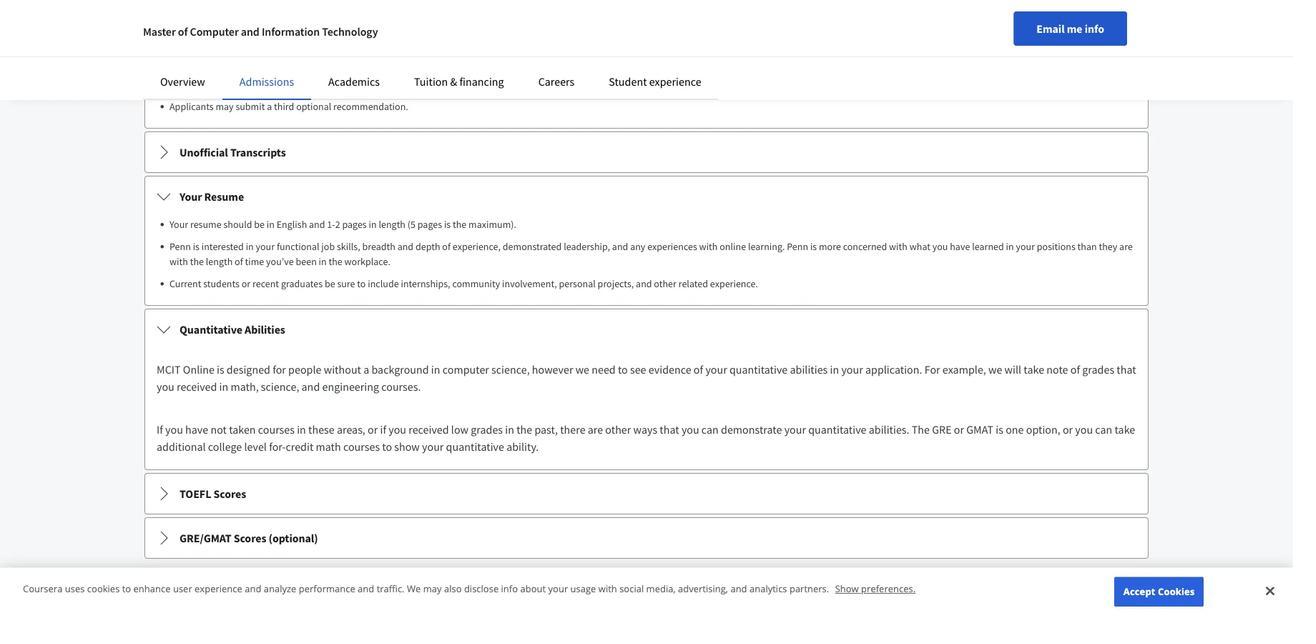Task type: vqa. For each thing, say whether or not it's contained in the screenshot.
Online Degrees
no



Task type: describe. For each thing, give the bounding box(es) containing it.
0 horizontal spatial include
[[182, 48, 213, 61]]

the up experience, at the top of the page
[[453, 218, 467, 231]]

official
[[195, 26, 224, 39]]

third
[[274, 100, 294, 113]]

college
[[208, 440, 242, 454]]

past,
[[535, 423, 558, 437]]

0 horizontal spatial writer's
[[231, 48, 262, 61]]

tuition & financing
[[414, 74, 504, 89]]

1 pages from the left
[[342, 218, 367, 231]]

of right evidence
[[694, 363, 703, 377]]

also
[[444, 583, 462, 596]]

math,
[[231, 380, 259, 394]]

take inside if you have not taken courses in these areas, or if you received low grades in the past, there are other ways that you can demonstrate your quantitative abilities. the gre or gmat is one option, or you can take additional college level for-credit math courses to show your quantitative ability.
[[1115, 423, 1135, 437]]

1 can from the left
[[702, 423, 719, 437]]

email me info button
[[1014, 11, 1127, 46]]

ways
[[633, 423, 657, 437]]

possible
[[484, 26, 519, 39]]

areas,
[[337, 423, 365, 437]]

however
[[532, 363, 573, 377]]

experience,
[[453, 240, 501, 253]]

your inside privacy alert dialog
[[548, 583, 568, 596]]

and left any
[[612, 240, 628, 253]]

on official letterhead of the writer's organization or institution whenever possible list item
[[182, 25, 1137, 40]]

user
[[173, 583, 192, 596]]

the up current
[[190, 255, 204, 268]]

personal
[[559, 277, 596, 290]]

without
[[324, 363, 361, 377]]

sure
[[337, 277, 355, 290]]

scores for gre/gmat
[[234, 531, 266, 546]]

you inside penn is interested in your functional job skills, breadth and depth of experience, demonstrated leadership, and any experiences with online learning. penn is more concerned with what you have learned in your positions than they are with the length of time you've been in the workplace.
[[933, 240, 948, 253]]

length inside list item
[[379, 218, 406, 231]]

coursera uses cookies to enhance user experience and analyze performance and traffic. we may also disclose info about your usage with social media, advertising, and analytics partners. show preferences.
[[23, 583, 916, 596]]

1 vertical spatial quantitative
[[808, 423, 867, 437]]

or left institution at left top
[[384, 26, 393, 39]]

your resume should be in english and 1-2 pages in length (5 pages is the maximum). list item
[[170, 217, 1137, 232]]

of right note at the bottom right of the page
[[1071, 363, 1080, 377]]

1 vertical spatial include
[[368, 277, 399, 290]]

received inside mcit online is designed for people without a background in computer science, however we need to see evidence of your quantitative abilities in your application. for example, we will take note of grades that you received in math, science, and engineering courses.
[[177, 380, 217, 394]]

info inside button
[[1085, 21, 1104, 36]]

quantitative inside mcit online is designed for people without a background in computer science, however we need to see evidence of your quantitative abilities in your application. for example, we will take note of grades that you received in math, science, and engineering courses.
[[729, 363, 788, 377]]

may inside privacy alert dialog
[[423, 583, 442, 596]]

1 horizontal spatial be
[[325, 277, 335, 290]]

your resume
[[180, 190, 244, 204]]

computer
[[443, 363, 489, 377]]

analytics
[[750, 583, 787, 596]]

quantitative abilities
[[180, 323, 285, 337]]

will
[[1005, 363, 1021, 377]]

applicants may submit a third optional recommendation. list item
[[170, 99, 1137, 114]]

english
[[277, 218, 307, 231]]

have inside if you have not taken courses in these areas, or if you received low grades in the past, there are other ways that you can demonstrate your quantitative abilities. the gre or gmat is one option, or you can take additional college level for-credit math courses to show your quantitative ability.
[[185, 423, 208, 437]]

should
[[223, 218, 252, 231]]

2 pages from the left
[[418, 218, 442, 231]]

abilities
[[790, 363, 828, 377]]

and left "depth"
[[397, 240, 413, 253]]

example,
[[943, 363, 986, 377]]

unofficial transcripts button
[[145, 132, 1148, 172]]

courses.
[[381, 380, 421, 394]]

mcit
[[157, 363, 181, 377]]

been
[[296, 255, 317, 268]]

to right 500
[[290, 70, 299, 83]]

range
[[182, 70, 206, 83]]

these
[[308, 423, 335, 437]]

usage
[[570, 583, 596, 596]]

there
[[560, 423, 585, 437]]

0 vertical spatial writer's
[[297, 26, 328, 39]]

mcit online is designed for people without a background in computer science, however we need to see evidence of your quantitative abilities in your application. for example, we will take note of grades that you received in math, science, and engineering courses.
[[157, 363, 1136, 394]]

demonstrated
[[503, 240, 562, 253]]

&
[[450, 74, 457, 89]]

financing
[[459, 74, 504, 89]]

in up ability.
[[505, 423, 514, 437]]

organization inside include the writer's signature/name and organization list item
[[351, 48, 403, 61]]

in up time
[[246, 240, 254, 253]]

with left online
[[699, 240, 718, 253]]

is inside mcit online is designed for people without a background in computer science, however we need to see evidence of your quantitative abilities in your application. for example, we will take note of grades that you received in math, science, and engineering courses.
[[217, 363, 224, 377]]

interested
[[202, 240, 244, 253]]

careers link
[[538, 74, 575, 89]]

0 horizontal spatial science,
[[261, 380, 299, 394]]

2 vertical spatial quantitative
[[446, 440, 504, 454]]

accept cookies
[[1124, 586, 1195, 599]]

admissions
[[239, 74, 294, 89]]

your resume button
[[145, 177, 1148, 217]]

preferences.
[[861, 583, 916, 596]]

penn is interested in your functional job skills, breadth and depth of experience, demonstrated leadership, and any experiences with online learning. penn is more concerned with what you have learned in your positions than they are with the length of time you've been in the workplace. list item
[[170, 239, 1137, 269]]

if
[[380, 423, 386, 437]]

math
[[316, 440, 341, 454]]

show
[[835, 583, 859, 596]]

other inside current students or recent graduates be sure to include internships, community involvement, personal projects, and other related experience. list item
[[654, 277, 677, 290]]

and left analyze
[[245, 583, 261, 596]]

your left "positions"
[[1016, 240, 1035, 253]]

quantitative abilities button
[[145, 310, 1148, 350]]

grades inside mcit online is designed for people without a background in computer science, however we need to see evidence of your quantitative abilities in your application. for example, we will take note of grades that you received in math, science, and engineering courses.
[[1082, 363, 1114, 377]]

accept
[[1124, 586, 1155, 599]]

to right sure at the left top
[[357, 277, 366, 290]]

more
[[819, 240, 841, 253]]

in left 'math,'
[[219, 380, 228, 394]]

technology
[[322, 24, 378, 39]]

in right the abilities
[[830, 363, 839, 377]]

for-
[[269, 440, 286, 454]]

of inside list item
[[271, 26, 279, 39]]

media,
[[646, 583, 676, 596]]

transcripts
[[230, 145, 286, 159]]

and inside current students or recent graduates be sure to include internships, community involvement, personal projects, and other related experience. list item
[[636, 277, 652, 290]]

grades inside if you have not taken courses in these areas, or if you received low grades in the past, there are other ways that you can demonstrate your quantitative abilities. the gre or gmat is one option, or you can take additional college level for-credit math courses to show your quantitative ability.
[[471, 423, 503, 437]]

any
[[630, 240, 645, 253]]

additional
[[157, 440, 206, 454]]

maximum).
[[469, 218, 516, 231]]

not
[[211, 423, 227, 437]]

need
[[592, 363, 616, 377]]

length inside penn is interested in your functional job skills, breadth and depth of experience, demonstrated leadership, and any experiences with online learning. penn is more concerned with what you have learned in your positions than they are with the length of time you've been in the workplace.
[[206, 255, 233, 268]]

your right show
[[422, 440, 444, 454]]

signature/name
[[264, 48, 331, 61]]

email
[[1037, 21, 1065, 36]]

in left computer
[[431, 363, 440, 377]]

of right "depth"
[[442, 240, 451, 253]]

note
[[1047, 363, 1068, 377]]

you right ways
[[682, 423, 699, 437]]

range anywhere from 500 to 1,500 words
[[182, 70, 351, 83]]

resume
[[204, 190, 244, 204]]

advertising,
[[678, 583, 728, 596]]

range anywhere from 500 to 1,500 words list item
[[182, 69, 1137, 84]]

include the writer's signature/name and organization list item
[[182, 47, 1137, 62]]

words
[[325, 70, 351, 83]]

your up time
[[256, 240, 275, 253]]

to inside privacy alert dialog
[[122, 583, 131, 596]]

to inside if you have not taken courses in these areas, or if you received low grades in the past, there are other ways that you can demonstrate your quantitative abilities. the gre or gmat is one option, or you can take additional college level for-credit math courses to show your quantitative ability.
[[382, 440, 392, 454]]

organization inside on official letterhead of the writer's organization or institution whenever possible list item
[[330, 26, 382, 39]]

your for your resume
[[180, 190, 202, 204]]

0 horizontal spatial courses
[[258, 423, 295, 437]]

in left "english"
[[267, 218, 275, 231]]

of left time
[[235, 255, 243, 268]]

toefl scores
[[180, 487, 246, 501]]

or right option,
[[1063, 423, 1073, 437]]

projects,
[[598, 277, 634, 290]]

master of computer and information technology
[[143, 24, 378, 39]]

ability.
[[506, 440, 539, 454]]

demonstrate
[[721, 423, 782, 437]]

in down job
[[319, 255, 327, 268]]

your left application.
[[841, 363, 863, 377]]

in up credit at the left of the page
[[297, 423, 306, 437]]

tuition
[[414, 74, 448, 89]]

credit
[[286, 440, 313, 454]]

concerned
[[843, 240, 887, 253]]

1,500
[[301, 70, 323, 83]]

a inside list item
[[267, 100, 272, 113]]



Task type: locate. For each thing, give the bounding box(es) containing it.
be left sure at the left top
[[325, 277, 335, 290]]

you
[[933, 240, 948, 253], [157, 380, 174, 394], [165, 423, 183, 437], [389, 423, 406, 437], [682, 423, 699, 437], [1075, 423, 1093, 437]]

1 vertical spatial info
[[501, 583, 518, 596]]

workplace.
[[344, 255, 390, 268]]

(optional)
[[269, 531, 318, 546]]

pages right (5
[[418, 218, 442, 231]]

you inside mcit online is designed for people without a background in computer science, however we need to see evidence of your quantitative abilities in your application. for example, we will take note of grades that you received in math, science, and engineering courses.
[[157, 380, 174, 394]]

list item
[[182, 3, 1137, 18]]

or left if at the bottom
[[368, 423, 378, 437]]

you right if at the bottom
[[389, 423, 406, 437]]

1 horizontal spatial include
[[368, 277, 399, 290]]

0 vertical spatial courses
[[258, 423, 295, 437]]

1 horizontal spatial received
[[409, 423, 449, 437]]

that right ways
[[660, 423, 679, 437]]

0 horizontal spatial info
[[501, 583, 518, 596]]

involvement,
[[502, 277, 557, 290]]

2 horizontal spatial quantitative
[[808, 423, 867, 437]]

have
[[950, 240, 970, 253], [185, 423, 208, 437]]

may left submit
[[216, 100, 234, 113]]

designed
[[227, 363, 270, 377]]

toefl scores button
[[145, 474, 1148, 514]]

1 we from the left
[[576, 363, 589, 377]]

of right master
[[178, 24, 188, 39]]

info right me
[[1085, 21, 1104, 36]]

1 vertical spatial courses
[[343, 440, 380, 454]]

0 horizontal spatial penn
[[170, 240, 191, 253]]

disclose
[[464, 583, 499, 596]]

0 horizontal spatial take
[[1024, 363, 1044, 377]]

we left 'need'
[[576, 363, 589, 377]]

is left more
[[810, 240, 817, 253]]

take inside mcit online is designed for people without a background in computer science, however we need to see evidence of your quantitative abilities in your application. for example, we will take note of grades that you received in math, science, and engineering courses.
[[1024, 363, 1044, 377]]

0 vertical spatial science,
[[491, 363, 530, 377]]

your
[[180, 190, 202, 204], [170, 218, 188, 231]]

that inside mcit online is designed for people without a background in computer science, however we need to see evidence of your quantitative abilities in your application. for example, we will take note of grades that you received in math, science, and engineering courses.
[[1117, 363, 1136, 377]]

the up anywhere
[[215, 48, 229, 61]]

and right projects,
[[636, 277, 652, 290]]

uses
[[65, 583, 85, 596]]

other inside if you have not taken courses in these areas, or if you received low grades in the past, there are other ways that you can demonstrate your quantitative abilities. the gre or gmat is one option, or you can take additional college level for-credit math courses to show your quantitative ability.
[[605, 423, 631, 437]]

or
[[384, 26, 393, 39], [242, 277, 250, 290], [368, 423, 378, 437], [954, 423, 964, 437], [1063, 423, 1073, 437]]

1 horizontal spatial science,
[[491, 363, 530, 377]]

applicants
[[170, 100, 214, 113]]

current
[[170, 277, 201, 290]]

list containing your resume should be in english and 1-2 pages in length (5 pages is the maximum).
[[162, 217, 1137, 291]]

unofficial
[[180, 145, 228, 159]]

option,
[[1026, 423, 1061, 437]]

1 horizontal spatial courses
[[343, 440, 380, 454]]

is right (5
[[444, 218, 451, 231]]

academics
[[328, 74, 380, 89]]

0 horizontal spatial quantitative
[[446, 440, 504, 454]]

1 vertical spatial have
[[185, 423, 208, 437]]

evidence
[[649, 363, 691, 377]]

with inside privacy alert dialog
[[599, 583, 617, 596]]

0 vertical spatial grades
[[1082, 363, 1114, 377]]

experience right 'user'
[[195, 583, 242, 596]]

writer's up signature/name
[[297, 26, 328, 39]]

other left related
[[654, 277, 677, 290]]

pages
[[342, 218, 367, 231], [418, 218, 442, 231]]

1 vertical spatial scores
[[234, 531, 266, 546]]

application.
[[865, 363, 922, 377]]

include the writer's signature/name and organization
[[182, 48, 403, 61]]

courses down areas,
[[343, 440, 380, 454]]

or left recent
[[242, 277, 250, 290]]

1 horizontal spatial length
[[379, 218, 406, 231]]

1 horizontal spatial have
[[950, 240, 970, 253]]

quantitative left the abilities.
[[808, 423, 867, 437]]

writer's down letterhead
[[231, 48, 262, 61]]

experience inside privacy alert dialog
[[195, 583, 242, 596]]

they
[[1099, 240, 1117, 253]]

courses up for-
[[258, 423, 295, 437]]

0 vertical spatial experience
[[649, 74, 701, 89]]

0 vertical spatial your
[[180, 190, 202, 204]]

1 horizontal spatial penn
[[787, 240, 808, 253]]

tuition & financing link
[[414, 74, 504, 89]]

(5
[[408, 218, 416, 231]]

your for your resume should be in english and 1-2 pages in length (5 pages is the maximum).
[[170, 218, 188, 231]]

you right what
[[933, 240, 948, 253]]

to down if at the bottom
[[382, 440, 392, 454]]

scores
[[213, 487, 246, 501], [234, 531, 266, 546]]

taken
[[229, 423, 256, 437]]

your right about
[[548, 583, 568, 596]]

1 horizontal spatial may
[[423, 583, 442, 596]]

show preferences. link
[[835, 583, 916, 596]]

include down workplace.
[[368, 277, 399, 290]]

penn right learning.
[[787, 240, 808, 253]]

0 horizontal spatial a
[[267, 100, 272, 113]]

your right evidence
[[706, 363, 727, 377]]

info left about
[[501, 583, 518, 596]]

1 horizontal spatial are
[[1119, 240, 1133, 253]]

1 horizontal spatial experience
[[649, 74, 701, 89]]

are right the they
[[1119, 240, 1133, 253]]

to inside mcit online is designed for people without a background in computer science, however we need to see evidence of your quantitative abilities in your application. for example, we will take note of grades that you received in math, science, and engineering courses.
[[618, 363, 628, 377]]

pages right '2'
[[342, 218, 367, 231]]

that inside if you have not taken courses in these areas, or if you received low grades in the past, there are other ways that you can demonstrate your quantitative abilities. the gre or gmat is one option, or you can take additional college level for-credit math courses to show your quantitative ability.
[[660, 423, 679, 437]]

background
[[372, 363, 429, 377]]

0 horizontal spatial may
[[216, 100, 234, 113]]

1 vertical spatial a
[[363, 363, 369, 377]]

1 vertical spatial organization
[[351, 48, 403, 61]]

penn down resume
[[170, 240, 191, 253]]

0 horizontal spatial length
[[206, 255, 233, 268]]

science, down for
[[261, 380, 299, 394]]

online
[[183, 363, 214, 377]]

we
[[407, 583, 421, 596]]

functional
[[277, 240, 319, 253]]

unofficial transcripts
[[180, 145, 286, 159]]

or right gre
[[954, 423, 964, 437]]

level
[[244, 440, 267, 454]]

in up breadth
[[369, 218, 377, 231]]

have left learned
[[950, 240, 970, 253]]

privacy alert dialog
[[0, 568, 1293, 619]]

is right online
[[217, 363, 224, 377]]

and inside mcit online is designed for people without a background in computer science, however we need to see evidence of your quantitative abilities in your application. for example, we will take note of grades that you received in math, science, and engineering courses.
[[302, 380, 320, 394]]

scores right toefl
[[213, 487, 246, 501]]

0 vertical spatial include
[[182, 48, 213, 61]]

0 horizontal spatial pages
[[342, 218, 367, 231]]

info inside privacy alert dialog
[[501, 583, 518, 596]]

0 vertical spatial that
[[1117, 363, 1136, 377]]

be right should
[[254, 218, 265, 231]]

gre/gmat scores (optional)
[[180, 531, 318, 546]]

0 vertical spatial organization
[[330, 26, 382, 39]]

length left (5
[[379, 218, 406, 231]]

is left the one
[[996, 423, 1003, 437]]

positions
[[1037, 240, 1076, 253]]

your inside list item
[[170, 218, 188, 231]]

2 we from the left
[[988, 363, 1002, 377]]

toefl
[[180, 487, 211, 501]]

and down people
[[302, 380, 320, 394]]

your left resume
[[170, 218, 188, 231]]

1 vertical spatial grades
[[471, 423, 503, 437]]

1 vertical spatial are
[[588, 423, 603, 437]]

1 horizontal spatial writer's
[[297, 26, 328, 39]]

with up current
[[170, 255, 188, 268]]

learned
[[972, 240, 1004, 253]]

1 horizontal spatial take
[[1115, 423, 1135, 437]]

0 horizontal spatial that
[[660, 423, 679, 437]]

may inside list item
[[216, 100, 234, 113]]

student experience link
[[609, 74, 701, 89]]

can right option,
[[1095, 423, 1112, 437]]

careers
[[538, 74, 575, 89]]

0 vertical spatial received
[[177, 380, 217, 394]]

is inside if you have not taken courses in these areas, or if you received low grades in the past, there are other ways that you can demonstrate your quantitative abilities. the gre or gmat is one option, or you can take additional college level for-credit math courses to show your quantitative ability.
[[996, 423, 1003, 437]]

1 vertical spatial experience
[[195, 583, 242, 596]]

of
[[178, 24, 188, 39], [271, 26, 279, 39], [442, 240, 451, 253], [235, 255, 243, 268], [694, 363, 703, 377], [1071, 363, 1080, 377]]

the up ability.
[[517, 423, 532, 437]]

0 horizontal spatial we
[[576, 363, 589, 377]]

see
[[630, 363, 646, 377]]

master
[[143, 24, 176, 39]]

the up include the writer's signature/name and organization
[[281, 26, 295, 39]]

have inside penn is interested in your functional job skills, breadth and depth of experience, demonstrated leadership, and any experiences with online learning. penn is more concerned with what you have learned in your positions than they are with the length of time you've been in the workplace.
[[950, 240, 970, 253]]

low
[[451, 423, 469, 437]]

of right letterhead
[[271, 26, 279, 39]]

and up words
[[333, 48, 349, 61]]

your up resume
[[180, 190, 202, 204]]

1 vertical spatial that
[[660, 423, 679, 437]]

list
[[162, 0, 1137, 114], [175, 3, 1137, 84], [162, 217, 1137, 291]]

1 vertical spatial your
[[170, 218, 188, 231]]

academics link
[[328, 74, 380, 89]]

include
[[182, 48, 213, 61], [368, 277, 399, 290]]

1 horizontal spatial can
[[1095, 423, 1112, 437]]

1 horizontal spatial we
[[988, 363, 1002, 377]]

0 vertical spatial be
[[254, 218, 265, 231]]

accept cookies button
[[1114, 577, 1204, 607]]

1 penn from the left
[[170, 240, 191, 253]]

your right the demonstrate
[[784, 423, 806, 437]]

optional
[[296, 100, 331, 113]]

1 vertical spatial writer's
[[231, 48, 262, 61]]

enhance
[[133, 583, 171, 596]]

recommendation.
[[333, 100, 408, 113]]

to right cookies at the bottom left of page
[[122, 583, 131, 596]]

may right we
[[423, 583, 442, 596]]

0 horizontal spatial have
[[185, 423, 208, 437]]

0 horizontal spatial are
[[588, 423, 603, 437]]

and left 1- at the left top of page
[[309, 218, 325, 231]]

a left third
[[267, 100, 272, 113]]

is down resume
[[193, 240, 200, 253]]

organization up words
[[330, 26, 382, 39]]

1 horizontal spatial grades
[[1082, 363, 1114, 377]]

institution
[[395, 26, 439, 39]]

the inside if you have not taken courses in these areas, or if you received low grades in the past, there are other ways that you can demonstrate your quantitative abilities. the gre or gmat is one option, or you can take additional college level for-credit math courses to show your quantitative ability.
[[517, 423, 532, 437]]

internships,
[[401, 277, 450, 290]]

about
[[520, 583, 546, 596]]

coursera
[[23, 583, 63, 596]]

0 horizontal spatial received
[[177, 380, 217, 394]]

scores for toefl
[[213, 487, 246, 501]]

0 horizontal spatial experience
[[195, 583, 242, 596]]

0 vertical spatial may
[[216, 100, 234, 113]]

organization down on official letterhead of the writer's organization or institution whenever possible at the left top of page
[[351, 48, 403, 61]]

you right 'if'
[[165, 423, 183, 437]]

1 vertical spatial take
[[1115, 423, 1135, 437]]

computer
[[190, 24, 239, 39]]

1 horizontal spatial pages
[[418, 218, 442, 231]]

2
[[335, 218, 340, 231]]

traffic.
[[377, 583, 405, 596]]

1 vertical spatial be
[[325, 277, 335, 290]]

and inside your resume should be in english and 1-2 pages in length (5 pages is the maximum). list item
[[309, 218, 325, 231]]

student experience
[[609, 74, 701, 89]]

admissions link
[[239, 74, 294, 89]]

1 vertical spatial received
[[409, 423, 449, 437]]

are inside if you have not taken courses in these areas, or if you received low grades in the past, there are other ways that you can demonstrate your quantitative abilities. the gre or gmat is one option, or you can take additional college level for-credit math courses to show your quantitative ability.
[[588, 423, 603, 437]]

have left not
[[185, 423, 208, 437]]

0 vertical spatial are
[[1119, 240, 1133, 253]]

are inside penn is interested in your functional job skills, breadth and depth of experience, demonstrated leadership, and any experiences with online learning. penn is more concerned with what you have learned in your positions than they are with the length of time you've been in the workplace.
[[1119, 240, 1133, 253]]

2 can from the left
[[1095, 423, 1112, 437]]

community
[[452, 277, 500, 290]]

your resume should be in english and 1-2 pages in length (5 pages is the maximum).
[[170, 218, 516, 231]]

you right option,
[[1075, 423, 1093, 437]]

in right learned
[[1006, 240, 1014, 253]]

experience.
[[710, 277, 758, 290]]

resume
[[190, 218, 221, 231]]

abilities.
[[869, 423, 909, 437]]

experience down include the writer's signature/name and organization list item
[[649, 74, 701, 89]]

received
[[177, 380, 217, 394], [409, 423, 449, 437]]

with left what
[[889, 240, 908, 253]]

0 vertical spatial info
[[1085, 21, 1104, 36]]

student
[[609, 74, 647, 89]]

and right computer at the left top of page
[[241, 24, 259, 39]]

quantitative left the abilities
[[729, 363, 788, 377]]

science, left however
[[491, 363, 530, 377]]

received up show
[[409, 423, 449, 437]]

what
[[910, 240, 931, 253]]

and inside include the writer's signature/name and organization list item
[[333, 48, 349, 61]]

0 vertical spatial quantitative
[[729, 363, 788, 377]]

online
[[720, 240, 746, 253]]

1 vertical spatial length
[[206, 255, 233, 268]]

grades right low in the bottom of the page
[[471, 423, 503, 437]]

quantitative
[[180, 323, 242, 337]]

1 vertical spatial may
[[423, 583, 442, 596]]

science,
[[491, 363, 530, 377], [261, 380, 299, 394]]

1 horizontal spatial quantitative
[[729, 363, 788, 377]]

0 vertical spatial other
[[654, 277, 677, 290]]

gre/gmat
[[180, 531, 231, 546]]

0 vertical spatial length
[[379, 218, 406, 231]]

and left "traffic."
[[358, 583, 374, 596]]

2 penn from the left
[[787, 240, 808, 253]]

0 horizontal spatial grades
[[471, 423, 503, 437]]

current students or recent graduates be sure to include internships, community involvement, personal projects, and other related experience. list item
[[170, 276, 1137, 291]]

0 vertical spatial have
[[950, 240, 970, 253]]

0 vertical spatial a
[[267, 100, 272, 113]]

are
[[1119, 240, 1133, 253], [588, 423, 603, 437]]

1 horizontal spatial other
[[654, 277, 677, 290]]

1 horizontal spatial that
[[1117, 363, 1136, 377]]

grades right note at the bottom right of the page
[[1082, 363, 1114, 377]]

your inside dropdown button
[[180, 190, 202, 204]]

the down job
[[329, 255, 342, 268]]

courses
[[258, 423, 295, 437], [343, 440, 380, 454]]

0 vertical spatial take
[[1024, 363, 1044, 377]]

if you have not taken courses in these areas, or if you received low grades in the past, there are other ways that you can demonstrate your quantitative abilities. the gre or gmat is one option, or you can take additional college level for-credit math courses to show your quantitative ability.
[[157, 423, 1135, 454]]

cookies
[[1158, 586, 1195, 599]]

0 vertical spatial scores
[[213, 487, 246, 501]]

scores left the (optional)
[[234, 531, 266, 546]]

grades
[[1082, 363, 1114, 377], [471, 423, 503, 437]]

received inside if you have not taken courses in these areas, or if you received low grades in the past, there are other ways that you can demonstrate your quantitative abilities. the gre or gmat is one option, or you can take additional college level for-credit math courses to show your quantitative ability.
[[409, 423, 449, 437]]

other left ways
[[605, 423, 631, 437]]

0 horizontal spatial be
[[254, 218, 265, 231]]

1 horizontal spatial info
[[1085, 21, 1104, 36]]

1 horizontal spatial a
[[363, 363, 369, 377]]

1 vertical spatial science,
[[261, 380, 299, 394]]

with left social
[[599, 583, 617, 596]]

received down online
[[177, 380, 217, 394]]

is
[[444, 218, 451, 231], [193, 240, 200, 253], [810, 240, 817, 253], [217, 363, 224, 377], [996, 423, 1003, 437]]

a up engineering
[[363, 363, 369, 377]]

a inside mcit online is designed for people without a background in computer science, however we need to see evidence of your quantitative abilities in your application. for example, we will take note of grades that you received in math, science, and engineering courses.
[[363, 363, 369, 377]]

0 horizontal spatial can
[[702, 423, 719, 437]]

0 horizontal spatial other
[[605, 423, 631, 437]]

and left analytics
[[731, 583, 747, 596]]

for
[[273, 363, 286, 377]]

1 vertical spatial other
[[605, 423, 631, 437]]

is inside list item
[[444, 218, 451, 231]]

to left "see"
[[618, 363, 628, 377]]

are right there at the bottom of the page
[[588, 423, 603, 437]]

can left the demonstrate
[[702, 423, 719, 437]]



